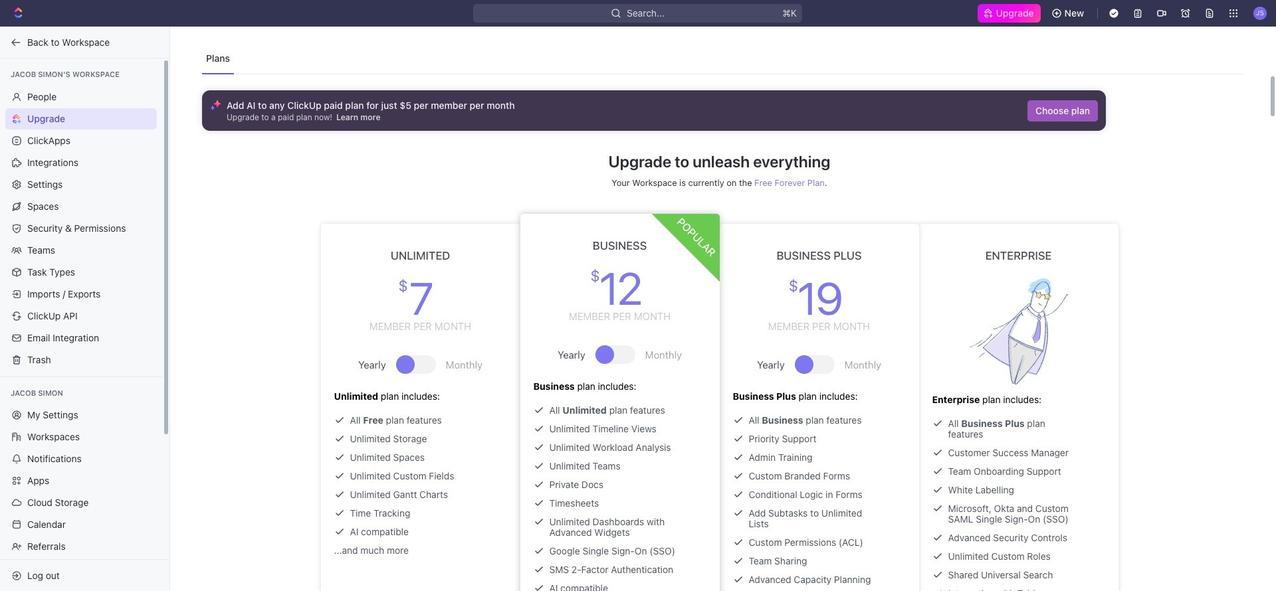 Task type: locate. For each thing, give the bounding box(es) containing it.
enterprise image
[[970, 279, 1068, 385]]



Task type: vqa. For each thing, say whether or not it's contained in the screenshot.
enterprise image
yes



